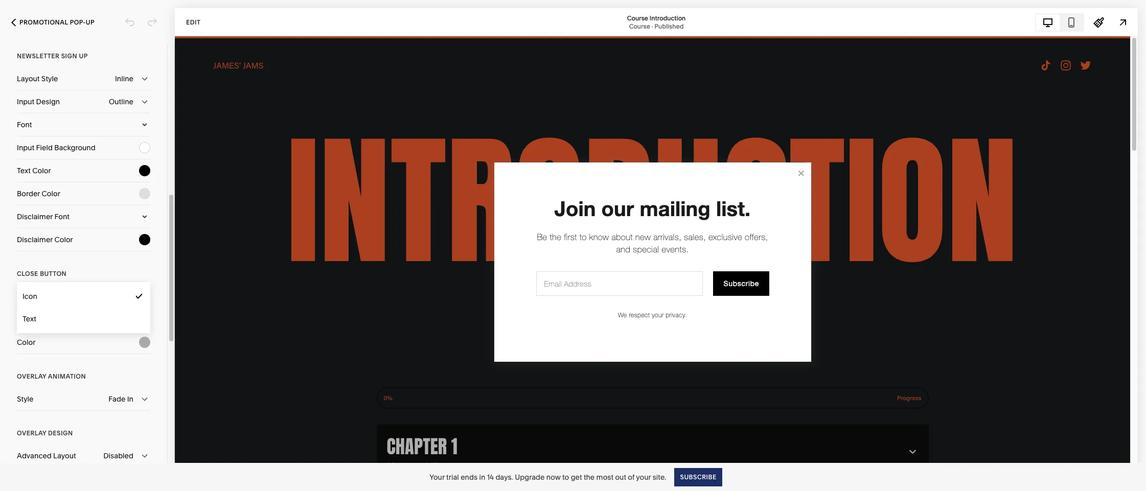Task type: vqa. For each thing, say whether or not it's contained in the screenshot.
Overlay Animation
yes



Task type: locate. For each thing, give the bounding box(es) containing it.
0 vertical spatial text
[[17, 166, 31, 175]]

1 vertical spatial text
[[23, 314, 36, 324]]

1 vertical spatial overlay
[[17, 430, 46, 437]]

tab list
[[1037, 14, 1084, 30]]

promotional
[[19, 18, 68, 26]]

color inside "button"
[[32, 166, 51, 175]]

now
[[547, 473, 561, 482]]

0 vertical spatial disclaimer
[[17, 212, 53, 221]]

color right border
[[42, 189, 60, 198]]

overlay for overlay animation
[[17, 373, 46, 380]]

overlay animation
[[17, 373, 86, 380]]

color up overlay animation
[[17, 338, 35, 347]]

1 vertical spatial up
[[79, 52, 88, 60]]

color for border color
[[42, 189, 60, 198]]

text for text color
[[17, 166, 31, 175]]

disclaimer
[[17, 212, 53, 221], [17, 235, 53, 244]]

disclaimer inside button
[[17, 235, 53, 244]]

overlay left animation
[[17, 373, 46, 380]]

0 vertical spatial font
[[17, 120, 32, 129]]

in
[[479, 473, 485, 482]]

color down field
[[32, 166, 51, 175]]

font
[[17, 120, 32, 129], [54, 212, 69, 221]]

text down icon
[[23, 314, 36, 324]]

border
[[17, 189, 40, 198]]

text
[[17, 166, 31, 175], [23, 314, 36, 324]]

up right promotional
[[86, 18, 95, 26]]

course left ·
[[629, 22, 650, 30]]

1 vertical spatial font
[[54, 212, 69, 221]]

the
[[584, 473, 595, 482]]

0 horizontal spatial font
[[17, 120, 32, 129]]

animation
[[48, 373, 86, 380]]

most
[[597, 473, 614, 482]]

newsletter
[[17, 52, 59, 60]]

2 disclaimer from the top
[[17, 235, 53, 244]]

up right sign
[[79, 52, 88, 60]]

up
[[86, 18, 95, 26], [79, 52, 88, 60]]

disclaimer for disclaimer font
[[17, 212, 53, 221]]

sign
[[61, 52, 77, 60]]

1 disclaimer from the top
[[17, 212, 53, 221]]

text color
[[17, 166, 51, 175]]

trial
[[446, 473, 459, 482]]

font up disclaimer color
[[54, 212, 69, 221]]

input
[[17, 143, 34, 152]]

course introduction course · published
[[627, 14, 686, 30]]

color down disclaimer font "button"
[[54, 235, 73, 244]]

edit button
[[179, 13, 207, 32]]

of
[[628, 473, 635, 482]]

font button
[[17, 114, 150, 136]]

input field background button
[[17, 137, 150, 159]]

1 horizontal spatial font
[[54, 212, 69, 221]]

color inside button
[[42, 189, 60, 198]]

0 vertical spatial overlay
[[17, 373, 46, 380]]

text down input on the top
[[17, 166, 31, 175]]

1 vertical spatial disclaimer
[[17, 235, 53, 244]]

color
[[32, 166, 51, 175], [42, 189, 60, 198], [54, 235, 73, 244], [17, 338, 35, 347]]

2 overlay from the top
[[17, 430, 46, 437]]

course
[[627, 14, 648, 22], [629, 22, 650, 30]]

background
[[54, 143, 95, 152]]

overlay left design
[[17, 430, 46, 437]]

color for text color
[[32, 166, 51, 175]]

text inside list box
[[23, 314, 36, 324]]

0 vertical spatial up
[[86, 18, 95, 26]]

up inside button
[[86, 18, 95, 26]]

border color
[[17, 189, 60, 198]]

1 vertical spatial course
[[629, 22, 650, 30]]

1 overlay from the top
[[17, 373, 46, 380]]

font up input on the top
[[17, 120, 32, 129]]

text inside "button"
[[17, 166, 31, 175]]

disclaimer font
[[17, 212, 69, 221]]

close
[[17, 270, 38, 278]]

color for disclaimer color
[[54, 235, 73, 244]]

disclaimer inside "button"
[[17, 212, 53, 221]]

disclaimer down 'border color'
[[17, 212, 53, 221]]

font inside button
[[17, 120, 32, 129]]

overlay
[[17, 373, 46, 380], [17, 430, 46, 437]]

course left introduction
[[627, 14, 648, 22]]

disclaimer down disclaimer font
[[17, 235, 53, 244]]

14
[[487, 473, 494, 482]]

promotional pop-up
[[19, 18, 95, 26]]

list box
[[17, 285, 150, 330]]



Task type: describe. For each thing, give the bounding box(es) containing it.
up for promotional pop-up
[[86, 18, 95, 26]]

disclaimer for disclaimer color
[[17, 235, 53, 244]]

overlay for overlay design
[[17, 430, 46, 437]]

newsletter sign up
[[17, 52, 88, 60]]

get
[[571, 473, 582, 482]]

upgrade
[[515, 473, 545, 482]]

overlay design
[[17, 430, 73, 437]]

days.
[[496, 473, 513, 482]]

input field background
[[17, 143, 95, 152]]

0 vertical spatial course
[[627, 14, 648, 22]]

design
[[48, 430, 73, 437]]

·
[[652, 22, 653, 30]]

up for newsletter sign up
[[79, 52, 88, 60]]

your trial ends in 14 days. upgrade now to get the most out of your site.
[[430, 473, 667, 482]]

list box containing icon
[[17, 285, 150, 330]]

font inside "button"
[[54, 212, 69, 221]]

text for text
[[23, 314, 36, 324]]

out
[[615, 473, 626, 482]]

close button
[[17, 270, 67, 278]]

introduction
[[650, 14, 686, 22]]

icon
[[23, 292, 37, 301]]

color button
[[17, 331, 150, 354]]

pop-
[[70, 18, 86, 26]]

published
[[655, 22, 684, 30]]

text color button
[[17, 160, 150, 182]]

disclaimer font button
[[17, 206, 150, 228]]

your
[[636, 473, 651, 482]]

disclaimer color
[[17, 235, 73, 244]]

Style field
[[17, 285, 150, 308]]

site.
[[653, 473, 667, 482]]

style
[[17, 292, 33, 301]]

button
[[40, 270, 67, 278]]

to
[[563, 473, 569, 482]]

disclaimer color button
[[17, 229, 150, 251]]

promotional pop-up button
[[0, 11, 106, 34]]

field
[[36, 143, 53, 152]]

edit
[[186, 18, 201, 26]]

ends
[[461, 473, 478, 482]]

your
[[430, 473, 445, 482]]

border color button
[[17, 183, 150, 205]]



